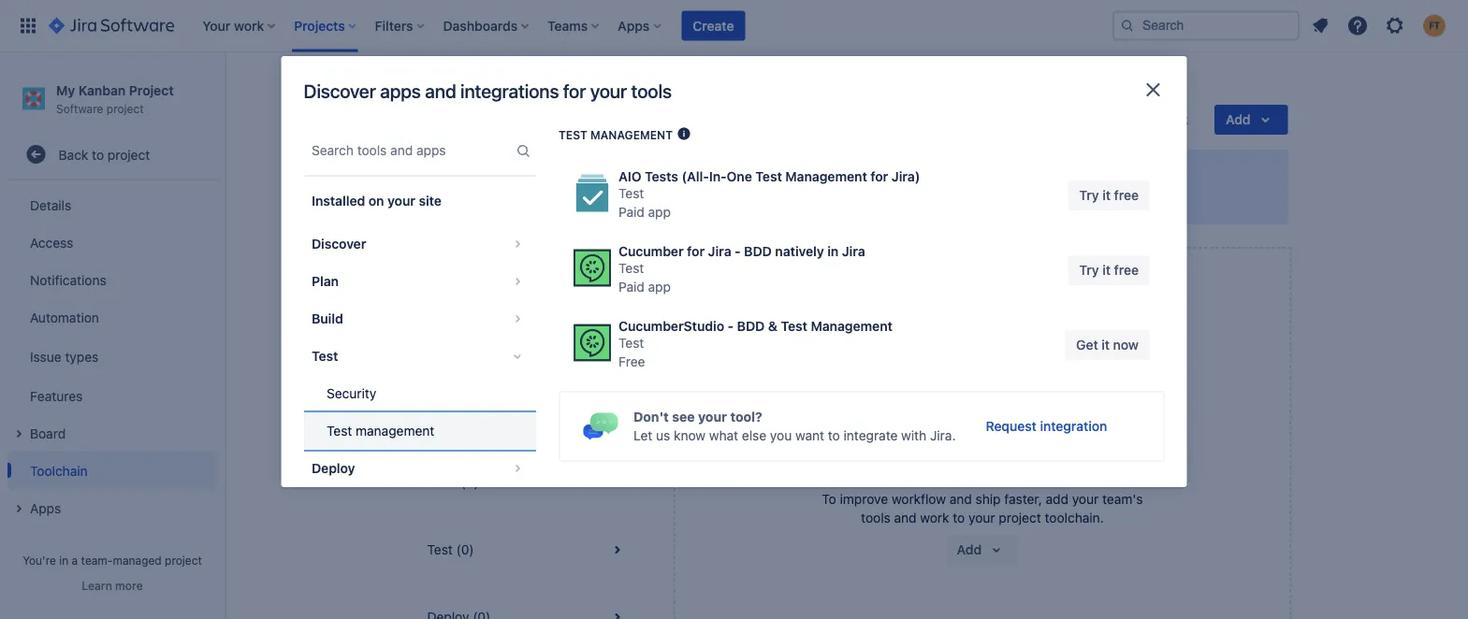 Task type: vqa. For each thing, say whether or not it's contained in the screenshot.
the '"when'
no



Task type: locate. For each thing, give the bounding box(es) containing it.
1 vertical spatial toolchain
[[30, 463, 88, 478]]

integrations down "primary" element
[[460, 80, 559, 102]]

all left right
[[946, 192, 959, 208]]

toolchain link
[[7, 452, 217, 490]]

my for my kanban project software project
[[56, 82, 75, 98]]

paid
[[618, 204, 644, 220], [618, 279, 644, 295]]

plan (0)
[[427, 408, 475, 423]]

app down tests
[[648, 204, 670, 220]]

0 vertical spatial try it free
[[1079, 188, 1138, 203]]

work inside welcome to your project toolchain discover integrations for your tools, connect work to your project, and manage it all right here. learn more
[[729, 192, 758, 208]]

1 horizontal spatial more
[[1067, 192, 1099, 208]]

all inside welcome to your project toolchain discover integrations for your tools, connect work to your project, and manage it all right here. learn more
[[946, 192, 959, 208]]

work inside build your toolchain to improve workflow and ship faster, add your team's tools and work to your project toolchain.
[[920, 510, 949, 526]]

it for aio tests (all-in-one test management for jira)
[[1102, 188, 1110, 203]]

2 try from the top
[[1079, 262, 1099, 278]]

integrations down the welcome on the left of page
[[513, 192, 585, 208]]

toolchain up the tools,
[[631, 165, 696, 183]]

- inside cucumber for jira - bdd natively in jira test paid app
[[734, 244, 740, 259]]

management down security button
[[355, 423, 434, 439]]

0 vertical spatial free
[[1114, 188, 1138, 203]]

paid inside cucumber for jira - bdd natively in jira test paid app
[[618, 279, 644, 295]]

(0) down build (0)
[[456, 542, 474, 558]]

1 vertical spatial -
[[727, 319, 733, 334]]

chevron icon pointing right image inside 'deploy' button
[[506, 458, 528, 480]]

project inside my kanban project software project
[[129, 82, 174, 98]]

discover down the installed at the left of page
[[311, 236, 366, 252]]

learn more button down you're in a team-managed project
[[82, 578, 143, 593]]

free for aio tests (all-in-one test management for jira)
[[1114, 188, 1138, 203]]

and inside welcome to your project toolchain discover integrations for your tools, connect work to your project, and manage it all right here. learn more
[[857, 192, 880, 208]]

0 horizontal spatial test management
[[326, 423, 434, 439]]

work down workflow
[[920, 510, 949, 526]]

0 horizontal spatial kanban
[[78, 82, 126, 98]]

try it free button up get it now
[[1068, 255, 1150, 285]]

0 vertical spatial management
[[785, 169, 867, 184]]

management up project,
[[785, 169, 867, 184]]

build up workflow
[[913, 465, 949, 482]]

test (0) button
[[405, 517, 651, 584]]

1 vertical spatial learn
[[82, 579, 112, 592]]

2 horizontal spatial tools
[[861, 510, 891, 526]]

project inside build your toolchain to improve workflow and ship faster, add your team's tools and work to your project toolchain.
[[999, 510, 1041, 526]]

0 horizontal spatial more
[[115, 579, 143, 592]]

aio tests (all-in-one test management for jira) logo image
[[573, 175, 611, 212]]

4 chevron icon pointing right image from the top
[[506, 458, 528, 480]]

2 app from the top
[[648, 279, 670, 295]]

jira software image
[[49, 15, 174, 37], [49, 15, 174, 37]]

try it free button for aio tests (all-in-one test management for jira)
[[1068, 181, 1150, 211]]

plan up 'deploy' button
[[427, 408, 453, 423]]

and inside dialog
[[425, 80, 456, 102]]

paid down aio
[[618, 204, 644, 220]]

2 chevron icon pointing right image from the top
[[506, 270, 528, 293]]

2 try it free button from the top
[[1068, 255, 1150, 285]]

toolchain inside welcome to your project toolchain discover integrations for your tools, connect work to your project, and manage it all right here. learn more
[[631, 165, 696, 183]]

1 horizontal spatial test management
[[558, 128, 672, 141]]

0 vertical spatial management
[[590, 128, 672, 141]]

bdd left the "&"
[[737, 319, 764, 334]]

1 vertical spatial discover
[[457, 192, 510, 208]]

1 horizontal spatial work
[[920, 510, 949, 526]]

management right the "&"
[[810, 319, 892, 334]]

toolchain
[[405, 107, 498, 133], [30, 463, 88, 478]]

more right here.
[[1067, 192, 1099, 208]]

1 horizontal spatial learn
[[1029, 192, 1064, 208]]

for inside cucumber for jira - bdd natively in jira test paid app
[[687, 244, 704, 259]]

project settings
[[609, 78, 704, 94]]

cucumberstudio - bdd & test management test free
[[618, 319, 892, 370]]

0 horizontal spatial learn
[[82, 579, 112, 592]]

learn inside button
[[82, 579, 112, 592]]

0 vertical spatial bdd
[[744, 244, 771, 259]]

0 vertical spatial app
[[648, 204, 670, 220]]

kanban for my kanban project
[[495, 78, 540, 94]]

0 horizontal spatial tools
[[477, 273, 506, 288]]

what
[[709, 428, 738, 444]]

1 vertical spatial try
[[1079, 262, 1099, 278]]

more down managed
[[115, 579, 143, 592]]

it down give
[[1102, 188, 1110, 203]]

in
[[827, 244, 838, 259], [59, 554, 69, 567]]

learn more
[[82, 579, 143, 592]]

view all tools (0)
[[427, 273, 528, 288]]

1 horizontal spatial group
[[304, 220, 536, 605]]

you're
[[23, 554, 56, 567]]

security button
[[304, 375, 536, 413]]

toolchain down projects link
[[405, 107, 498, 133]]

plan
[[311, 274, 338, 289], [427, 408, 453, 423]]

work down "one"
[[729, 192, 758, 208]]

my inside my kanban project software project
[[56, 82, 75, 98]]

kanban
[[495, 78, 540, 94], [78, 82, 126, 98]]

it for cucumberstudio - bdd & test management
[[1101, 337, 1109, 353]]

discover inside discover button
[[311, 236, 366, 252]]

learn more button right here.
[[1029, 191, 1099, 210]]

my kanban project
[[473, 78, 586, 94]]

project for my kanban project software project
[[129, 82, 174, 98]]

your right the on
[[387, 193, 415, 209]]

your right the welcome on the left of page
[[543, 165, 574, 183]]

1 horizontal spatial toolchain
[[987, 465, 1052, 482]]

paid down cucumber
[[618, 279, 644, 295]]

0 horizontal spatial build
[[311, 311, 343, 327]]

board button
[[7, 415, 217, 452]]

tests
[[644, 169, 678, 184]]

toolchain
[[631, 165, 696, 183], [987, 465, 1052, 482]]

0 horizontal spatial jira
[[708, 244, 731, 259]]

1 horizontal spatial in
[[827, 244, 838, 259]]

build your toolchain to improve workflow and ship faster, add your team's tools and work to your project toolchain.
[[822, 465, 1143, 526]]

discover
[[304, 80, 376, 102], [457, 192, 510, 208], [311, 236, 366, 252]]

0 vertical spatial learn more button
[[1029, 191, 1099, 210]]

project down faster,
[[999, 510, 1041, 526]]

3 chevron icon pointing right image from the top
[[506, 308, 528, 330]]

test down aio
[[618, 186, 644, 201]]

board
[[30, 426, 66, 441]]

kanban up software
[[78, 82, 126, 98]]

0 vertical spatial try
[[1079, 188, 1099, 203]]

1 try it free from the top
[[1079, 188, 1138, 203]]

0 horizontal spatial in
[[59, 554, 69, 567]]

group
[[7, 181, 217, 533], [304, 220, 536, 605]]

in-
[[709, 169, 726, 184]]

project up back to project link
[[129, 82, 174, 98]]

1 horizontal spatial jira
[[842, 244, 865, 259]]

1 chevron icon pointing right image from the top
[[506, 233, 528, 255]]

Search tools and apps field
[[306, 134, 511, 167]]

0 horizontal spatial my
[[56, 82, 75, 98]]

test inside cucumber for jira - bdd natively in jira test paid app
[[618, 261, 644, 276]]

0 vertical spatial toolchain
[[631, 165, 696, 183]]

0 vertical spatial integrations
[[460, 80, 559, 102]]

all right view
[[460, 273, 473, 288]]

your up what
[[698, 409, 727, 425]]

project right managed
[[165, 554, 202, 567]]

in left a
[[59, 554, 69, 567]]

(0) for test (0)
[[456, 542, 474, 558]]

types
[[65, 349, 99, 364]]

0 vertical spatial test management
[[558, 128, 672, 141]]

0 horizontal spatial all
[[460, 273, 473, 288]]

1 try from the top
[[1079, 188, 1099, 203]]

paid inside aio tests (all-in-one test management for jira) test paid app
[[618, 204, 644, 220]]

app down cucumber
[[648, 279, 670, 295]]

tools inside view all tools (0) button
[[477, 273, 506, 288]]

1 horizontal spatial project
[[544, 78, 586, 94]]

project
[[544, 78, 586, 94], [609, 78, 652, 94], [129, 82, 174, 98]]

give feedback button
[[1063, 105, 1200, 135]]

1 paid from the top
[[618, 204, 644, 220]]

apps
[[380, 80, 421, 102]]

and down workflow
[[894, 510, 917, 526]]

1 horizontal spatial -
[[734, 244, 740, 259]]

tools up tests
[[631, 80, 672, 102]]

1 vertical spatial in
[[59, 554, 69, 567]]

bdd left natively
[[744, 244, 771, 259]]

2 free from the top
[[1114, 262, 1138, 278]]

learn right here.
[[1029, 192, 1064, 208]]

tools right view
[[477, 273, 506, 288]]

free down give feedback button
[[1114, 188, 1138, 203]]

0 vertical spatial -
[[734, 244, 740, 259]]

jira
[[708, 244, 731, 259], [842, 244, 865, 259]]

0 vertical spatial learn
[[1029, 192, 1064, 208]]

(0) left cucumber for jira - bdd natively in jira logo
[[510, 273, 528, 288]]

management inside button
[[355, 423, 434, 439]]

for inside aio tests (all-in-one test management for jira) test paid app
[[870, 169, 888, 184]]

0 vertical spatial tools
[[631, 80, 672, 102]]

discover for discover
[[311, 236, 366, 252]]

create button
[[682, 11, 745, 41]]

test button
[[304, 338, 536, 375]]

free
[[618, 354, 645, 370]]

try it free up get it now
[[1079, 262, 1138, 278]]

2 paid from the top
[[618, 279, 644, 295]]

primary element
[[11, 0, 1113, 52]]

want
[[795, 428, 824, 444]]

faster,
[[1004, 492, 1042, 507]]

1 vertical spatial all
[[460, 273, 473, 288]]

- left the "&"
[[727, 319, 733, 334]]

it up get it now
[[1102, 262, 1110, 278]]

a
[[72, 554, 78, 567]]

to inside don't see your tool? let us know what else you want to integrate with jira.
[[828, 428, 840, 444]]

project up details link
[[108, 147, 150, 162]]

0 horizontal spatial management
[[355, 423, 434, 439]]

1 horizontal spatial plan
[[427, 408, 453, 423]]

try it free button down give
[[1068, 181, 1150, 211]]

chevron icon pointing right image inside build 'button'
[[506, 308, 528, 330]]

your
[[590, 80, 627, 102], [543, 165, 574, 183], [609, 192, 636, 208], [777, 192, 804, 208], [387, 193, 415, 209], [698, 409, 727, 425], [952, 465, 984, 482], [1072, 492, 1099, 507], [969, 510, 995, 526]]

1 vertical spatial test management
[[326, 423, 434, 439]]

try it free button for cucumber for jira - bdd natively in jira
[[1068, 255, 1150, 285]]

0 vertical spatial all
[[946, 192, 959, 208]]

test down build (0)
[[427, 542, 453, 558]]

tools down the improve
[[861, 510, 891, 526]]

management
[[785, 169, 867, 184], [810, 319, 892, 334]]

project down "primary" element
[[544, 78, 586, 94]]

2 horizontal spatial project
[[609, 78, 652, 94]]

and right apps
[[425, 80, 456, 102]]

2 vertical spatial tools
[[861, 510, 891, 526]]

my for my kanban project
[[473, 78, 491, 94]]

work
[[729, 192, 758, 208], [920, 510, 949, 526]]

0 vertical spatial discover
[[304, 80, 376, 102]]

and right project,
[[857, 192, 880, 208]]

1 vertical spatial management
[[355, 423, 434, 439]]

settings
[[655, 78, 704, 94]]

(0) for plan (0)
[[457, 408, 475, 423]]

0 horizontal spatial work
[[729, 192, 758, 208]]

(all-
[[681, 169, 709, 184]]

chevron icon pointing right image
[[506, 233, 528, 255], [506, 270, 528, 293], [506, 308, 528, 330], [506, 458, 528, 480]]

1 vertical spatial app
[[648, 279, 670, 295]]

test management up aio
[[558, 128, 672, 141]]

test down cucumber
[[618, 261, 644, 276]]

my up software
[[56, 82, 75, 98]]

1 vertical spatial more
[[115, 579, 143, 592]]

installed on your site
[[311, 193, 441, 209]]

test management down security
[[326, 423, 434, 439]]

test up the free at left
[[618, 335, 644, 351]]

toolchain down board
[[30, 463, 88, 478]]

&
[[768, 319, 777, 334]]

it right manage at the right of page
[[935, 192, 942, 208]]

build inside button
[[427, 475, 457, 490]]

1 vertical spatial try it free
[[1079, 262, 1138, 278]]

1 horizontal spatial toolchain
[[405, 107, 498, 133]]

project left 'settings' at the top of the page
[[609, 78, 652, 94]]

my right projects
[[473, 78, 491, 94]]

for
[[563, 80, 586, 102], [870, 169, 888, 184], [589, 192, 605, 208], [687, 244, 704, 259]]

try up get
[[1079, 262, 1099, 278]]

my kanban project software project
[[56, 82, 174, 115]]

test up security
[[311, 349, 338, 364]]

(0)
[[510, 273, 528, 288], [457, 408, 475, 423], [461, 475, 479, 490], [456, 542, 474, 558]]

your left project,
[[777, 192, 804, 208]]

0 vertical spatial paid
[[618, 204, 644, 220]]

toolchain inside group
[[30, 463, 88, 478]]

0 horizontal spatial group
[[7, 181, 217, 533]]

for right cucumber
[[687, 244, 704, 259]]

learn more button
[[1029, 191, 1099, 210], [82, 578, 143, 593]]

learn down team-
[[82, 579, 112, 592]]

project right software
[[106, 102, 144, 115]]

2 try it free from the top
[[1079, 262, 1138, 278]]

1 try it free button from the top
[[1068, 181, 1150, 211]]

2 vertical spatial discover
[[311, 236, 366, 252]]

- left natively
[[734, 244, 740, 259]]

2 jira from the left
[[842, 244, 865, 259]]

build inside build your toolchain to improve workflow and ship faster, add your team's tools and work to your project toolchain.
[[913, 465, 949, 482]]

test up deploy
[[326, 423, 352, 439]]

0 vertical spatial more
[[1067, 192, 1099, 208]]

1 vertical spatial paid
[[618, 279, 644, 295]]

chevron icon pointing down image
[[506, 345, 528, 368]]

feedback
[[1131, 112, 1189, 127]]

1 vertical spatial integrations
[[513, 192, 585, 208]]

kanban for my kanban project software project
[[78, 82, 126, 98]]

here.
[[995, 192, 1025, 208]]

issue types link
[[7, 336, 217, 377]]

0 horizontal spatial toolchain
[[30, 463, 88, 478]]

chevron icon pointing right image for build
[[506, 308, 528, 330]]

build
[[311, 311, 343, 327], [913, 465, 949, 482], [427, 475, 457, 490]]

0 horizontal spatial project
[[129, 82, 174, 98]]

cucumber for jira - bdd natively in jira test paid app
[[618, 244, 865, 295]]

jira down connect at top
[[708, 244, 731, 259]]

free up now
[[1114, 262, 1138, 278]]

create
[[693, 18, 734, 33]]

-
[[734, 244, 740, 259], [727, 319, 733, 334]]

build down test management button
[[427, 475, 457, 490]]

it right get
[[1101, 337, 1109, 353]]

tools
[[631, 80, 672, 102], [477, 273, 506, 288], [861, 510, 891, 526]]

1 horizontal spatial tools
[[631, 80, 672, 102]]

1 vertical spatial toolchain
[[987, 465, 1052, 482]]

don't see your tool? let us know what else you want to integrate with jira.
[[633, 409, 955, 444]]

0 vertical spatial try it free button
[[1068, 181, 1150, 211]]

(0) down 'plan (0)'
[[461, 475, 479, 490]]

1 app from the top
[[648, 204, 670, 220]]

app
[[648, 204, 670, 220], [648, 279, 670, 295]]

1 horizontal spatial all
[[946, 192, 959, 208]]

chevron icon pointing right image inside plan button
[[506, 270, 528, 293]]

1 vertical spatial plan
[[427, 408, 453, 423]]

toolchain up faster,
[[987, 465, 1052, 482]]

1 free from the top
[[1114, 188, 1138, 203]]

in right natively
[[827, 244, 838, 259]]

try it free down give
[[1079, 188, 1138, 203]]

0 vertical spatial plan
[[311, 274, 338, 289]]

close modal image
[[1142, 79, 1165, 101]]

plan inside group
[[311, 274, 338, 289]]

1 vertical spatial bdd
[[737, 319, 764, 334]]

0 horizontal spatial toolchain
[[631, 165, 696, 183]]

try it free for aio tests (all-in-one test management for jira)
[[1079, 188, 1138, 203]]

free
[[1114, 188, 1138, 203], [1114, 262, 1138, 278]]

kanban down "primary" element
[[495, 78, 540, 94]]

test
[[558, 128, 587, 141], [755, 169, 782, 184], [618, 186, 644, 201], [618, 261, 644, 276], [780, 319, 807, 334], [618, 335, 644, 351], [311, 349, 338, 364], [326, 423, 352, 439], [427, 542, 453, 558]]

0 horizontal spatial plan
[[311, 274, 338, 289]]

more
[[1067, 192, 1099, 208], [115, 579, 143, 592]]

apps
[[30, 500, 61, 516]]

1 vertical spatial work
[[920, 510, 949, 526]]

project inside my kanban project software project
[[106, 102, 144, 115]]

1 vertical spatial free
[[1114, 262, 1138, 278]]

let
[[633, 428, 652, 444]]

management up aio
[[590, 128, 672, 141]]

all
[[946, 192, 959, 208], [460, 273, 473, 288]]

add
[[1046, 492, 1069, 507]]

discover down the welcome on the left of page
[[457, 192, 510, 208]]

1 vertical spatial management
[[810, 319, 892, 334]]

request
[[985, 419, 1036, 434]]

notifications link
[[7, 261, 217, 299]]

project for my kanban project
[[544, 78, 586, 94]]

your up toolchain.
[[1072, 492, 1099, 507]]

don't
[[633, 409, 668, 425]]

1 horizontal spatial kanban
[[495, 78, 540, 94]]

build up security
[[311, 311, 343, 327]]

discover for discover apps and integrations for your tools
[[304, 80, 376, 102]]

jira)
[[891, 169, 920, 184]]

group containing discover
[[304, 220, 536, 605]]

chevron icon pointing right image inside discover button
[[506, 233, 528, 255]]

try it free for cucumber for jira - bdd natively in jira
[[1079, 262, 1138, 278]]

0 vertical spatial toolchain
[[405, 107, 498, 133]]

automation
[[30, 310, 99, 325]]

1 horizontal spatial management
[[590, 128, 672, 141]]

try it free
[[1079, 188, 1138, 203], [1079, 262, 1138, 278]]

project left tests
[[578, 165, 628, 183]]

0 horizontal spatial -
[[727, 319, 733, 334]]

discover left apps
[[304, 80, 376, 102]]

2 horizontal spatial build
[[913, 465, 949, 482]]

plan down the installed at the left of page
[[311, 274, 338, 289]]

1 vertical spatial try it free button
[[1068, 255, 1150, 285]]

jira right natively
[[842, 244, 865, 259]]

test right "one"
[[755, 169, 782, 184]]

1 horizontal spatial my
[[473, 78, 491, 94]]

0 vertical spatial work
[[729, 192, 758, 208]]

to inside build your toolchain to improve workflow and ship faster, add your team's tools and work to your project toolchain.
[[953, 510, 965, 526]]

1 horizontal spatial build
[[427, 475, 457, 490]]

manage
[[883, 192, 931, 208]]

for left jira)
[[870, 169, 888, 184]]

0 horizontal spatial learn more button
[[82, 578, 143, 593]]

it for cucumber for jira - bdd natively in jira
[[1102, 262, 1110, 278]]

us
[[656, 428, 670, 444]]

try right here.
[[1079, 188, 1099, 203]]

1 vertical spatial tools
[[477, 273, 506, 288]]

0 vertical spatial in
[[827, 244, 838, 259]]

build inside 'button'
[[311, 311, 343, 327]]

for left the tools,
[[589, 192, 605, 208]]

kanban inside my kanban project software project
[[78, 82, 126, 98]]

app inside aio tests (all-in-one test management for jira) test paid app
[[648, 204, 670, 220]]

(0) up build (0)
[[457, 408, 475, 423]]

your inside don't see your tool? let us know what else you want to integrate with jira.
[[698, 409, 727, 425]]

test management inside button
[[326, 423, 434, 439]]



Task type: describe. For each thing, give the bounding box(es) containing it.
identify and squash bugs through testing image
[[676, 126, 691, 141]]

your inside button
[[387, 193, 415, 209]]

natively
[[775, 244, 824, 259]]

discover apps and integrations for your tools dialog
[[281, 56, 1187, 620]]

improve
[[840, 492, 888, 507]]

welcome
[[457, 165, 522, 183]]

you're in a team-managed project
[[23, 554, 202, 567]]

features
[[30, 388, 83, 404]]

management inside aio tests (all-in-one test management for jira) test paid app
[[785, 169, 867, 184]]

apps button
[[7, 490, 217, 527]]

more inside button
[[115, 579, 143, 592]]

right
[[963, 192, 991, 208]]

create banner
[[0, 0, 1468, 52]]

discover button
[[304, 226, 536, 263]]

plan for plan (0)
[[427, 408, 453, 423]]

try for aio tests (all-in-one test management for jira)
[[1079, 188, 1099, 203]]

deploy
[[311, 461, 355, 476]]

projects
[[401, 78, 450, 94]]

project settings link
[[609, 75, 704, 97]]

more inside welcome to your project toolchain discover integrations for your tools, connect work to your project, and manage it all right here. learn more
[[1067, 192, 1099, 208]]

details link
[[7, 186, 217, 224]]

cucumber
[[618, 244, 683, 259]]

1 jira from the left
[[708, 244, 731, 259]]

your left 'settings' at the top of the page
[[590, 80, 627, 102]]

back to project link
[[7, 136, 217, 173]]

access link
[[7, 224, 217, 261]]

plan for plan
[[311, 274, 338, 289]]

access
[[30, 235, 73, 250]]

it inside welcome to your project toolchain discover integrations for your tools, connect work to your project, and manage it all right here. learn more
[[935, 192, 942, 208]]

for down "primary" element
[[563, 80, 586, 102]]

group containing details
[[7, 181, 217, 533]]

bdd inside cucumber for jira - bdd natively in jira test paid app
[[744, 244, 771, 259]]

apps image image
[[583, 413, 618, 441]]

try for cucumber for jira - bdd natively in jira
[[1079, 262, 1099, 278]]

build for your
[[913, 465, 949, 482]]

cucumberstudio - bdd & test management logo image
[[573, 324, 611, 362]]

cucumberstudio
[[618, 319, 724, 334]]

connect
[[676, 192, 725, 208]]

security
[[326, 386, 376, 401]]

Search field
[[1113, 11, 1300, 41]]

integrations inside welcome to your project toolchain discover integrations for your tools, connect work to your project, and manage it all right here. learn more
[[513, 192, 585, 208]]

build (0) button
[[405, 449, 651, 517]]

to
[[822, 492, 836, 507]]

search image
[[1120, 18, 1135, 33]]

details
[[30, 197, 71, 213]]

else
[[742, 428, 766, 444]]

jira.
[[930, 428, 955, 444]]

build button
[[304, 300, 536, 338]]

request integration button
[[974, 412, 1118, 442]]

features link
[[7, 377, 217, 415]]

toolchain.
[[1045, 510, 1104, 526]]

(0) for build (0)
[[461, 475, 479, 490]]

test (0)
[[427, 542, 474, 558]]

my kanban project link
[[473, 75, 586, 97]]

give
[[1100, 112, 1128, 127]]

toolchain inside build your toolchain to improve workflow and ship faster, add your team's tools and work to your project toolchain.
[[987, 465, 1052, 482]]

tools,
[[639, 192, 673, 208]]

test management button
[[304, 413, 536, 450]]

1 horizontal spatial learn more button
[[1029, 191, 1099, 210]]

build for (0)
[[427, 475, 457, 490]]

with
[[901, 428, 926, 444]]

request integration
[[985, 419, 1107, 434]]

app inside cucumber for jira - bdd natively in jira test paid app
[[648, 279, 670, 295]]

back
[[59, 147, 88, 162]]

test up aio tests (all-in-one test management for jira) logo
[[558, 128, 587, 141]]

project inside welcome to your project toolchain discover integrations for your tools, connect work to your project, and manage it all right here. learn more
[[578, 165, 628, 183]]

notifications
[[30, 272, 106, 288]]

in inside cucumber for jira - bdd natively in jira test paid app
[[827, 244, 838, 259]]

management inside cucumberstudio - bdd & test management test free
[[810, 319, 892, 334]]

view all tools (0) button
[[405, 247, 651, 314]]

get it now
[[1076, 337, 1138, 353]]

test right the "&"
[[780, 319, 807, 334]]

- inside cucumberstudio - bdd & test management test free
[[727, 319, 733, 334]]

back to project
[[59, 147, 150, 162]]

aio tests (all-in-one test management for jira) test paid app
[[618, 169, 920, 220]]

issue
[[30, 349, 61, 364]]

team's
[[1102, 492, 1143, 507]]

tool?
[[730, 409, 762, 425]]

tools inside discover apps and integrations for your tools dialog
[[631, 80, 672, 102]]

your down 'ship' at the bottom right of page
[[969, 510, 995, 526]]

integration
[[1040, 419, 1107, 434]]

integrate
[[843, 428, 897, 444]]

chevron icon pointing right image for plan
[[506, 270, 528, 293]]

your up 'ship' at the bottom right of page
[[952, 465, 984, 482]]

automation link
[[7, 299, 217, 336]]

bdd inside cucumberstudio - bdd & test management test free
[[737, 319, 764, 334]]

give feedback
[[1100, 112, 1189, 127]]

integrations inside dialog
[[460, 80, 559, 102]]

tools inside build your toolchain to improve workflow and ship faster, add your team's tools and work to your project toolchain.
[[861, 510, 891, 526]]

plan (0) button
[[405, 382, 651, 449]]

test inside button
[[427, 542, 453, 558]]

chevron icon pointing right image for discover
[[506, 233, 528, 255]]

installed on your site button
[[304, 182, 536, 220]]

team-
[[81, 554, 113, 567]]

for inside welcome to your project toolchain discover integrations for your tools, connect work to your project, and manage it all right here. learn more
[[589, 192, 605, 208]]

issue types
[[30, 349, 99, 364]]

managed
[[113, 554, 162, 567]]

1 vertical spatial learn more button
[[82, 578, 143, 593]]

cucumber for jira - bdd natively in jira logo image
[[573, 249, 611, 287]]

see
[[672, 409, 694, 425]]

welcome to your project toolchain discover integrations for your tools, connect work to your project, and manage it all right here. learn more
[[457, 165, 1099, 208]]

site
[[418, 193, 441, 209]]

get it now button
[[1065, 330, 1150, 360]]

and left 'ship' at the bottom right of page
[[950, 492, 972, 507]]

deploy button
[[304, 450, 536, 488]]

learn inside welcome to your project toolchain discover integrations for your tools, connect work to your project, and manage it all right here. learn more
[[1029, 192, 1064, 208]]

build (0)
[[427, 475, 479, 490]]

discover inside welcome to your project toolchain discover integrations for your tools, connect work to your project, and manage it all right here. learn more
[[457, 192, 510, 208]]

you
[[770, 428, 791, 444]]

all inside button
[[460, 273, 473, 288]]

free for cucumber for jira - bdd natively in jira
[[1114, 262, 1138, 278]]

projects link
[[401, 75, 450, 97]]

chevron icon pointing right image for deploy
[[506, 458, 528, 480]]

group inside discover apps and integrations for your tools dialog
[[304, 220, 536, 605]]

project,
[[807, 192, 854, 208]]

aio
[[618, 169, 641, 184]]

installed
[[311, 193, 365, 209]]

know
[[673, 428, 705, 444]]

workflow
[[892, 492, 946, 507]]

your down aio
[[609, 192, 636, 208]]



